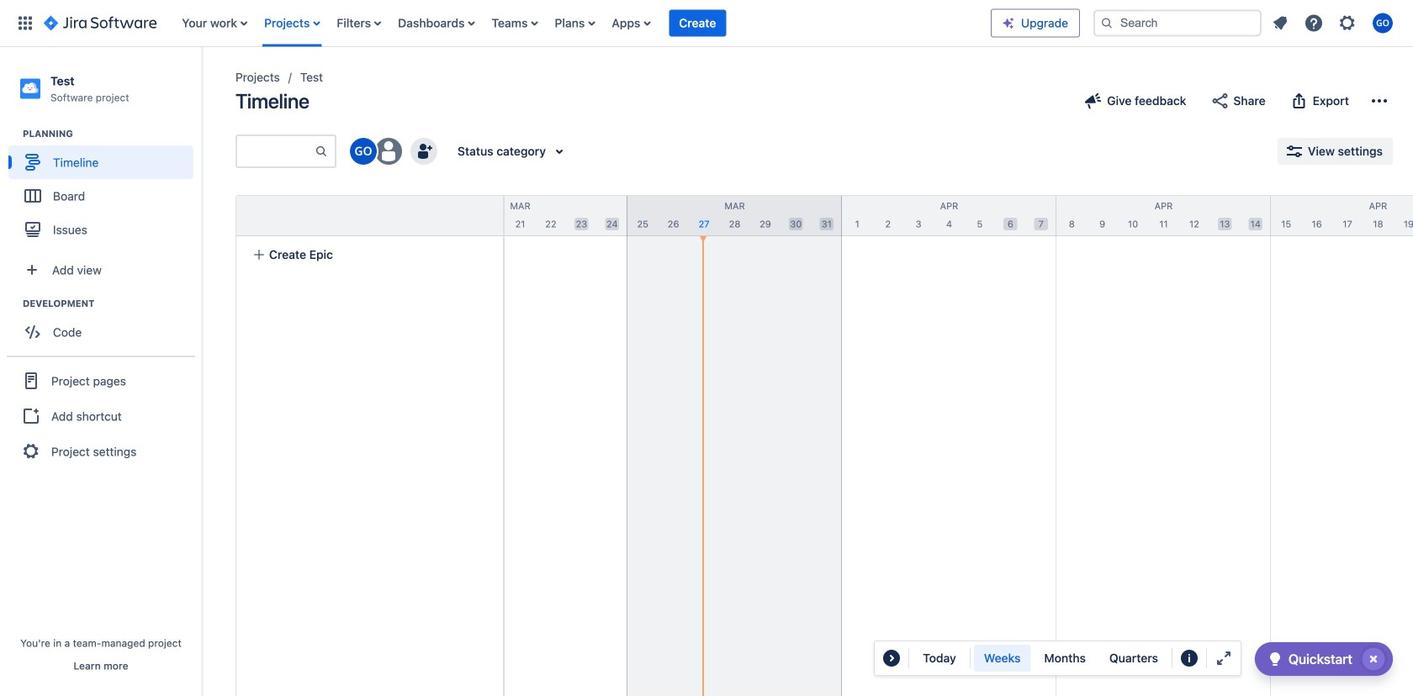 Task type: vqa. For each thing, say whether or not it's contained in the screenshot.
'jira software' image
yes



Task type: describe. For each thing, give the bounding box(es) containing it.
Search timeline text field
[[237, 136, 315, 167]]

5 column header from the left
[[1057, 196, 1271, 236]]

planning image
[[3, 124, 23, 144]]

appswitcher icon image
[[15, 13, 35, 33]]

row inside timeline grid
[[236, 196, 503, 236]]

notifications image
[[1271, 13, 1291, 33]]

dismiss quickstart image
[[1361, 646, 1387, 673]]

0 horizontal spatial list
[[174, 0, 991, 47]]

development image
[[3, 294, 23, 314]]

3 column header from the left
[[628, 196, 842, 236]]

timeline grid
[[199, 195, 1414, 697]]

primary element
[[10, 0, 991, 47]]

Search field
[[1094, 10, 1262, 37]]

legend image
[[1180, 649, 1200, 669]]

1 column header from the left
[[199, 196, 413, 236]]

export icon image
[[1290, 91, 1310, 111]]

add people image
[[414, 141, 434, 162]]

heading for development image
[[23, 297, 201, 311]]

sidebar navigation image
[[183, 67, 220, 101]]

4 column header from the left
[[842, 196, 1057, 236]]

6 column header from the left
[[1271, 196, 1414, 236]]



Task type: locate. For each thing, give the bounding box(es) containing it.
2 column header from the left
[[413, 196, 628, 236]]

0 vertical spatial heading
[[23, 127, 201, 141]]

list
[[174, 0, 991, 47], [1265, 8, 1403, 38]]

your profile and settings image
[[1373, 13, 1393, 33]]

column header
[[199, 196, 413, 236], [413, 196, 628, 236], [628, 196, 842, 236], [842, 196, 1057, 236], [1057, 196, 1271, 236], [1271, 196, 1414, 236]]

row group inside timeline grid
[[236, 195, 503, 236]]

group
[[8, 127, 201, 252], [8, 297, 201, 354], [7, 356, 195, 476], [974, 645, 1169, 672]]

check image
[[1265, 650, 1286, 670]]

1 horizontal spatial list
[[1265, 8, 1403, 38]]

enter full screen image
[[1214, 649, 1234, 669]]

row
[[236, 196, 503, 236]]

banner
[[0, 0, 1414, 47]]

sidebar element
[[0, 47, 202, 697]]

1 vertical spatial heading
[[23, 297, 201, 311]]

None search field
[[1094, 10, 1262, 37]]

settings image
[[1338, 13, 1358, 33]]

heading
[[23, 127, 201, 141], [23, 297, 201, 311]]

2 heading from the top
[[23, 297, 201, 311]]

search image
[[1101, 16, 1114, 30]]

heading for planning icon
[[23, 127, 201, 141]]

list item
[[669, 0, 726, 47]]

row group
[[236, 195, 503, 236]]

jira software image
[[44, 13, 157, 33], [44, 13, 157, 33]]

help image
[[1304, 13, 1324, 33]]

1 heading from the top
[[23, 127, 201, 141]]



